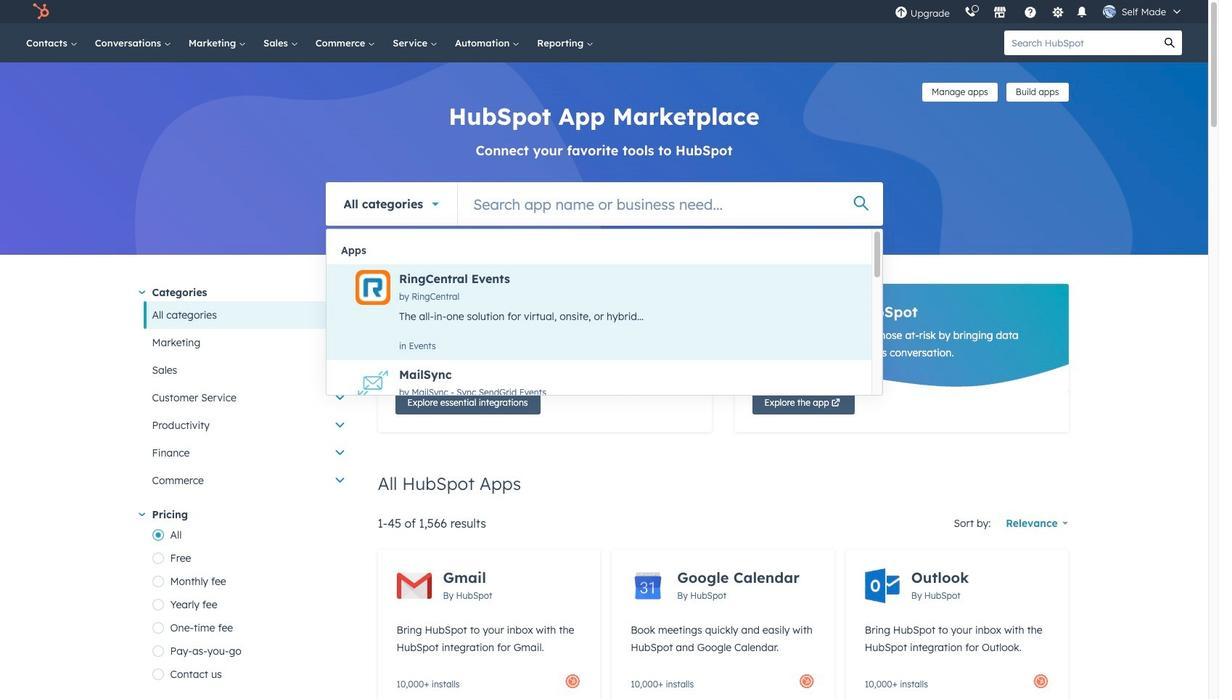 Task type: locate. For each thing, give the bounding box(es) containing it.
Search app name or business need... search field
[[458, 182, 883, 226]]

caret image
[[138, 291, 145, 294]]

marketplaces image
[[994, 7, 1007, 20]]

ruby anderson image
[[1103, 5, 1116, 18]]

caret image
[[138, 513, 145, 516]]

menu
[[888, 0, 1191, 23]]



Task type: describe. For each thing, give the bounding box(es) containing it.
Search HubSpot search field
[[1005, 30, 1158, 55]]

pricing group
[[152, 523, 355, 686]]



Task type: vqa. For each thing, say whether or not it's contained in the screenshot.
the bottom 5
no



